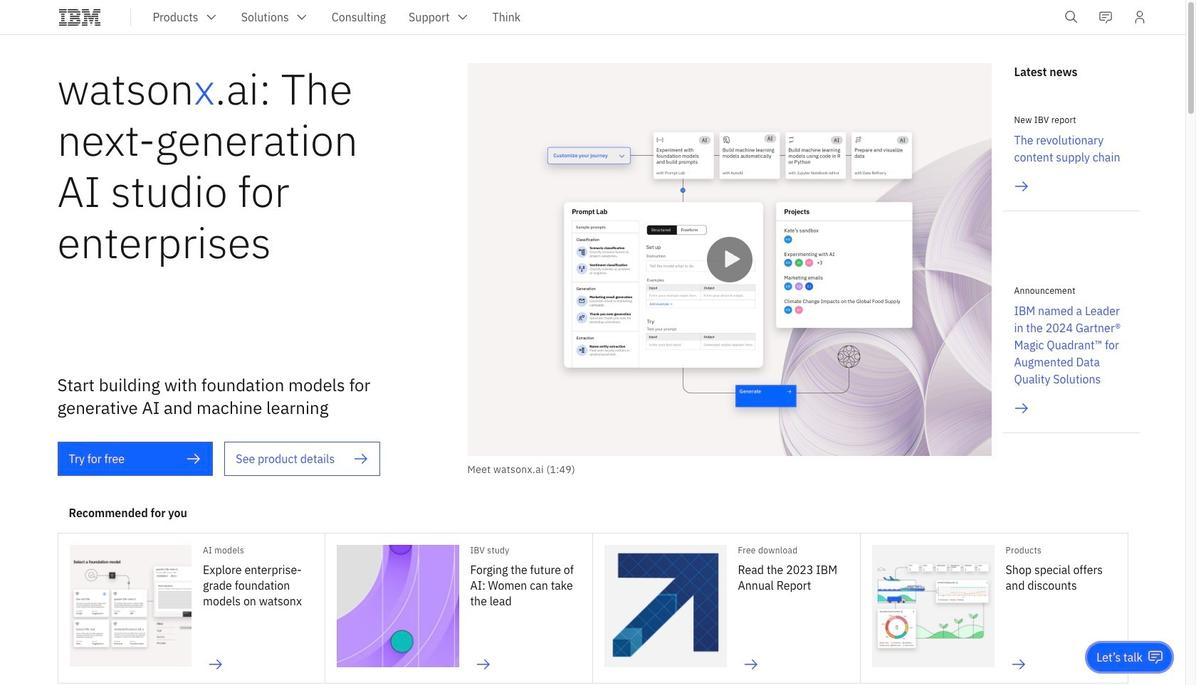 Task type: describe. For each thing, give the bounding box(es) containing it.
let's talk element
[[1097, 650, 1143, 666]]



